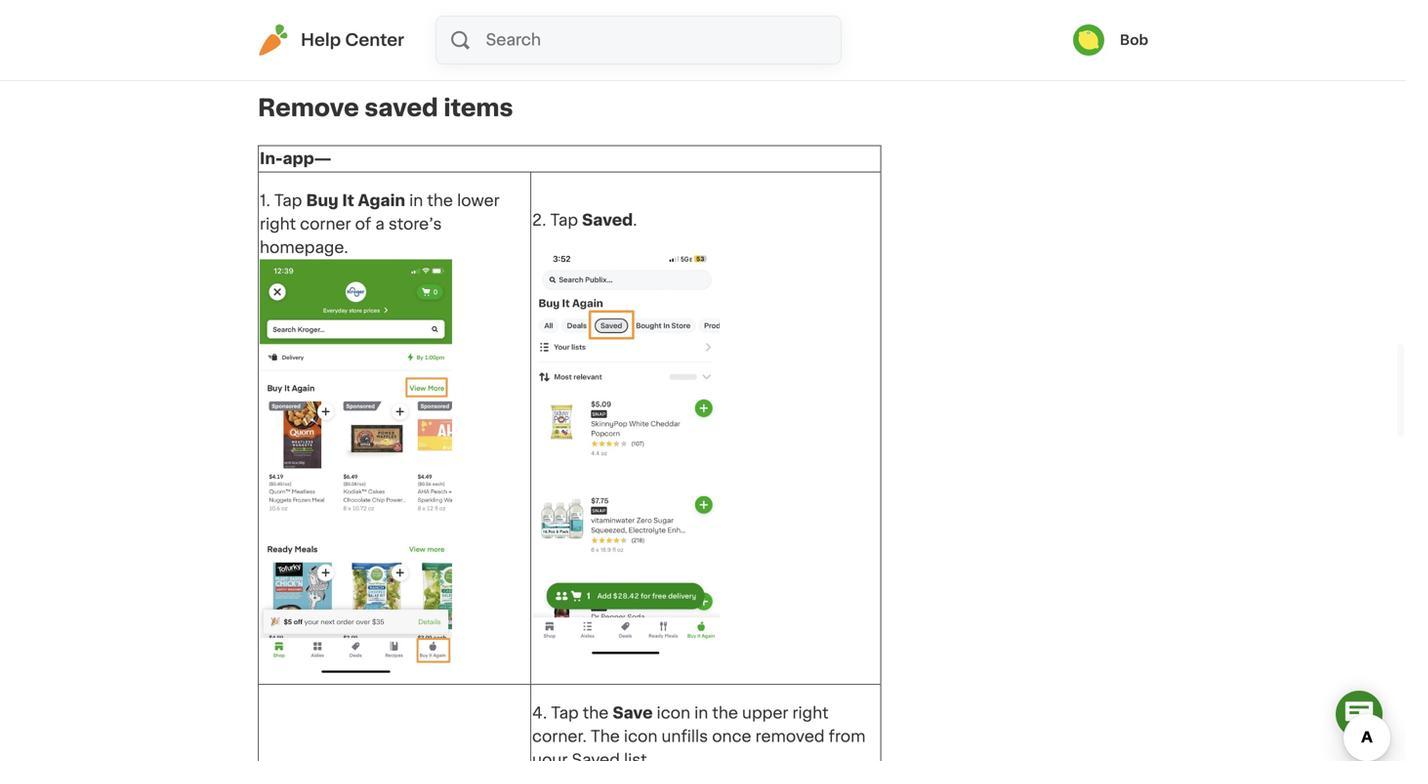 Task type: describe. For each thing, give the bounding box(es) containing it.
bob link
[[1074, 24, 1149, 56]]

1.
[[260, 193, 270, 208]]

in inside in the lower right corner of a store's homepage.
[[410, 193, 423, 208]]

the inside in the lower right corner of a store's homepage.
[[427, 193, 453, 208]]

once
[[712, 729, 752, 744]]

store's
[[389, 216, 442, 232]]

the
[[591, 729, 620, 744]]

it
[[342, 193, 354, 208]]

in inside icon in the upper right corner. the icon unfills once removed from your saved list.
[[695, 705, 709, 721]]

0 vertical spatial saved
[[582, 212, 633, 228]]

the for 4.
[[583, 705, 609, 721]]

in the lower right corner of a store's homepage.
[[260, 193, 500, 255]]

unfills
[[662, 729, 708, 744]]

corner
[[300, 216, 351, 232]]

user avatar image
[[1074, 24, 1105, 56]]

saved inside icon in the upper right corner. the icon unfills once removed from your saved list.
[[572, 752, 620, 761]]

icon in the upper right corner. the icon unfills once removed from your saved list.
[[532, 705, 866, 761]]

in-app—
[[260, 151, 332, 166]]

4. tap the save
[[532, 705, 653, 721]]

0 vertical spatial icon
[[657, 705, 691, 721]]

tap for 2.
[[551, 212, 578, 228]]

app—
[[283, 151, 332, 166]]

buy
[[306, 193, 339, 208]]

Search search field
[[484, 17, 841, 64]]

save
[[613, 705, 653, 721]]

list.
[[624, 752, 652, 761]]

upper
[[743, 705, 789, 721]]

again
[[358, 193, 406, 208]]

center
[[345, 32, 405, 48]]

4.
[[532, 705, 547, 721]]

remove saved items
[[258, 96, 513, 120]]

help center
[[301, 32, 405, 48]]

right inside in the lower right corner of a store's homepage.
[[260, 216, 296, 232]]



Task type: vqa. For each thing, say whether or not it's contained in the screenshot.
delivery to the right
no



Task type: locate. For each thing, give the bounding box(es) containing it.
2 vertical spatial tap
[[551, 705, 579, 721]]

0 vertical spatial right
[[260, 216, 296, 232]]

removed
[[756, 729, 825, 744]]

1 horizontal spatial in
[[695, 705, 709, 721]]

lower
[[457, 193, 500, 208]]

the
[[427, 193, 453, 208], [583, 705, 609, 721], [713, 705, 739, 721]]

icon up unfills
[[657, 705, 691, 721]]

1 vertical spatial in
[[695, 705, 709, 721]]

in-
[[260, 151, 283, 166]]

saved right 2.
[[582, 212, 633, 228]]

1 vertical spatial icon
[[624, 729, 658, 744]]

in up store's
[[410, 193, 423, 208]]

0 horizontal spatial in
[[410, 193, 423, 208]]

the up the
[[583, 705, 609, 721]]

tap for 4.
[[551, 705, 579, 721]]

items
[[444, 96, 513, 120]]

the up store's
[[427, 193, 453, 208]]

icon
[[657, 705, 691, 721], [624, 729, 658, 744]]

right
[[260, 216, 296, 232], [793, 705, 829, 721]]

2.
[[532, 212, 547, 228]]

saved
[[365, 96, 438, 120]]

tap
[[274, 193, 302, 208], [551, 212, 578, 228], [551, 705, 579, 721]]

2 horizontal spatial the
[[713, 705, 739, 721]]

0 horizontal spatial the
[[427, 193, 453, 208]]

right down "1."
[[260, 216, 296, 232]]

saved down the
[[572, 752, 620, 761]]

instacart image
[[258, 24, 289, 56]]

1 horizontal spatial right
[[793, 705, 829, 721]]

homepage.
[[260, 240, 348, 255]]

right up removed
[[793, 705, 829, 721]]

the inside icon in the upper right corner. the icon unfills once removed from your saved list.
[[713, 705, 739, 721]]

corner.
[[532, 729, 587, 744]]

2. tap saved .
[[532, 212, 637, 228]]

help center link
[[258, 24, 405, 56]]

right inside icon in the upper right corner. the icon unfills once removed from your saved list.
[[793, 705, 829, 721]]

your
[[532, 752, 568, 761]]

0 vertical spatial tap
[[274, 193, 302, 208]]

in
[[410, 193, 423, 208], [695, 705, 709, 721]]

from
[[829, 729, 866, 744]]

0 vertical spatial in
[[410, 193, 423, 208]]

of
[[355, 216, 371, 232]]

1 horizontal spatial the
[[583, 705, 609, 721]]

0 horizontal spatial right
[[260, 216, 296, 232]]

the up once
[[713, 705, 739, 721]]

bob
[[1121, 33, 1149, 47]]

remove
[[258, 96, 359, 120]]

help
[[301, 32, 341, 48]]

1 vertical spatial saved
[[572, 752, 620, 761]]

tap right 2.
[[551, 212, 578, 228]]

.
[[633, 212, 637, 228]]

tap for 1.
[[274, 193, 302, 208]]

a
[[375, 216, 385, 232]]

saved
[[582, 212, 633, 228], [572, 752, 620, 761]]

in up unfills
[[695, 705, 709, 721]]

the for icon
[[713, 705, 739, 721]]

icon up list.
[[624, 729, 658, 744]]

tap right "1."
[[274, 193, 302, 208]]

tap up corner.
[[551, 705, 579, 721]]

1 vertical spatial right
[[793, 705, 829, 721]]

1. tap buy it again
[[260, 193, 406, 208]]

1 vertical spatial tap
[[551, 212, 578, 228]]



